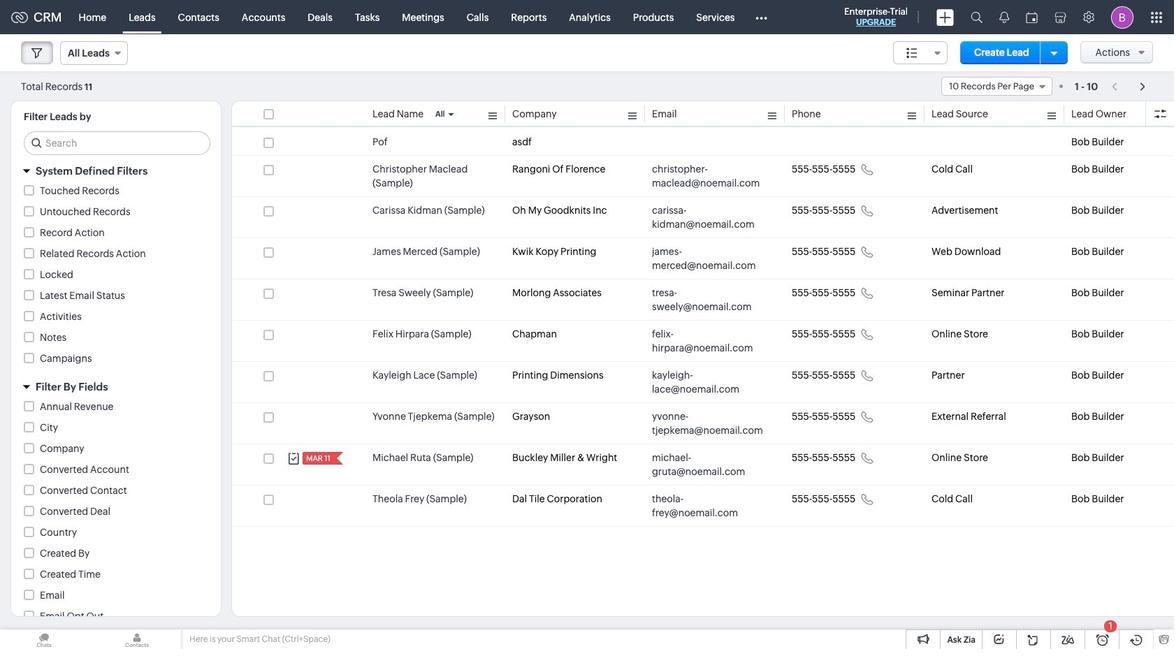 Task type: locate. For each thing, give the bounding box(es) containing it.
signals element
[[991, 0, 1018, 34]]

signals image
[[1000, 11, 1010, 23]]

row group
[[232, 129, 1175, 527]]

logo image
[[11, 12, 28, 23]]

Other Modules field
[[746, 6, 776, 28]]

None field
[[60, 41, 128, 65], [894, 41, 948, 64], [942, 77, 1053, 96], [60, 41, 128, 65], [942, 77, 1053, 96]]

create menu element
[[928, 0, 963, 34]]

create menu image
[[937, 9, 954, 26]]

size image
[[907, 47, 918, 59]]

calendar image
[[1026, 12, 1038, 23]]

search element
[[963, 0, 991, 34]]

contacts image
[[93, 630, 181, 649]]



Task type: describe. For each thing, give the bounding box(es) containing it.
Search text field
[[24, 132, 210, 155]]

profile image
[[1112, 6, 1134, 28]]

search image
[[971, 11, 983, 23]]

chats image
[[0, 630, 88, 649]]

none field the size
[[894, 41, 948, 64]]

profile element
[[1103, 0, 1142, 34]]



Task type: vqa. For each thing, say whether or not it's contained in the screenshot.
First at the top
no



